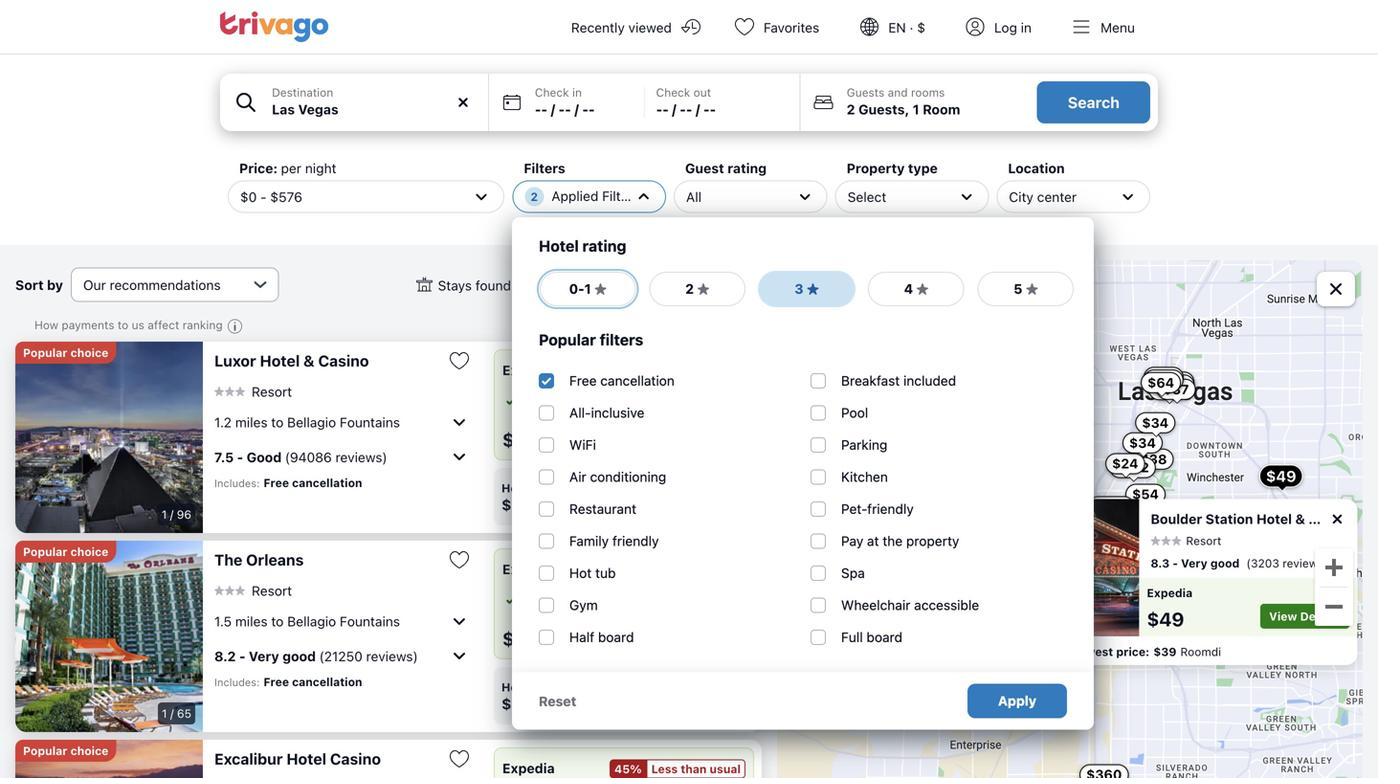 Task type: locate. For each thing, give the bounding box(es) containing it.
in inside check in -- / -- / --
[[572, 86, 582, 99]]

$24
[[1112, 456, 1139, 471], [615, 496, 644, 514]]

1 vertical spatial miles
[[235, 613, 268, 629]]

1 left 96
[[162, 508, 167, 521]]

miles inside button
[[235, 414, 268, 430]]

luxor hotel & casino, (las vegas, usa) image
[[15, 342, 203, 533]]

0 vertical spatial popular choice
[[23, 346, 108, 359]]

free cancellation
[[570, 373, 675, 389], [520, 394, 619, 408], [520, 593, 619, 607]]

1 includes: free cancellation from the top
[[214, 476, 362, 490]]

reviews) right (3203
[[1283, 557, 1328, 570]]

1 board from the left
[[598, 629, 634, 645]]

0 vertical spatial resort button
[[214, 383, 292, 400]]

1 vertical spatial to
[[271, 414, 284, 430]]

free cancellation button down the hot tub checkbox
[[503, 592, 619, 609]]

0 vertical spatial 2
[[847, 101, 855, 117]]

roomdi
[[1180, 645, 1221, 658]]

1 choice from the top
[[70, 346, 108, 359]]

2 vertical spatial to
[[271, 613, 284, 629]]

1 vertical spatial bellagio
[[287, 613, 336, 629]]

0 vertical spatial than
[[681, 364, 707, 378]]

than right 50%
[[681, 364, 707, 378]]

1 horizontal spatial in
[[1021, 20, 1032, 35]]

1 popular choice from the top
[[23, 346, 108, 359]]

us
[[132, 318, 144, 332]]

bellagio up '(94086'
[[287, 414, 336, 430]]

expedia down 8.3
[[1147, 586, 1193, 600]]

2 board from the left
[[867, 629, 903, 645]]

2 includes: free cancellation from the top
[[214, 675, 362, 689]]

1 vertical spatial $34
[[1142, 415, 1169, 431]]

$25 for $25
[[1098, 503, 1124, 519]]

2 usual from the top
[[710, 762, 741, 776]]

8.2
[[214, 648, 236, 664]]

board right half
[[598, 629, 634, 645]]

$576
[[270, 189, 302, 205]]

family friendly
[[570, 533, 659, 549]]

1 vertical spatial good
[[282, 648, 316, 664]]

2 check from the left
[[656, 86, 690, 99]]

very for 8.2
[[249, 648, 279, 664]]

0 vertical spatial fountains
[[340, 414, 400, 430]]

includes: free cancellation down 7.5 - good (94086 reviews)
[[214, 476, 362, 490]]

0 vertical spatial very
[[1181, 557, 1208, 570]]

1 vertical spatial &
[[1295, 511, 1305, 527]]

3 choice from the top
[[70, 744, 108, 758]]

2 less from the top
[[651, 762, 678, 776]]

2 popular choice button from the top
[[15, 541, 116, 563]]

2 right sites
[[685, 281, 694, 297]]

gym
[[570, 597, 598, 613]]

select
[[848, 189, 887, 205]]

0 horizontal spatial 2
[[531, 190, 538, 203]]

1 vertical spatial usual
[[710, 762, 741, 776]]

$179 button
[[1106, 502, 1152, 523]]

friendly up 54%
[[613, 533, 659, 549]]

1 vertical spatial choice
[[70, 545, 108, 558]]

Kitchen checkbox
[[811, 469, 826, 485]]

& left $59
[[1295, 511, 1305, 527]]

$28 down $95 button in the bottom right of the page
[[1091, 555, 1118, 571]]

2 free cancellation button from the top
[[503, 592, 619, 609]]

1 down rooms
[[913, 101, 920, 117]]

check right the clear image
[[535, 86, 569, 99]]

good for (3203 reviews)
[[1211, 557, 1240, 570]]

2 vertical spatial free cancellation
[[520, 593, 619, 607]]

1 bellagio from the top
[[287, 414, 336, 430]]

0 vertical spatial rating
[[728, 160, 767, 176]]

close image
[[1329, 511, 1346, 528]]

cancellation down 8.2 - very good (21250 reviews)
[[292, 675, 362, 689]]

choice for $36
[[70, 545, 108, 558]]

usual for 50% less than usual
[[710, 364, 741, 378]]

0 vertical spatial $25 button
[[1091, 500, 1131, 522]]

Air conditioning checkbox
[[539, 469, 554, 485]]

$28 button
[[1085, 553, 1124, 574]]

how payments to us affect ranking button
[[34, 318, 248, 338]]

2 vertical spatial resort button
[[214, 582, 292, 599]]

filters
[[524, 160, 565, 176], [602, 188, 640, 204]]

1 vertical spatial price:
[[1116, 645, 1150, 658]]

$28 down all-inclusive checkbox
[[503, 428, 539, 451]]

miles right 1.5 on the left of page
[[235, 613, 268, 629]]

includes: free cancellation
[[214, 476, 362, 490], [214, 675, 362, 689]]

1 vertical spatial filters
[[602, 188, 640, 204]]

1 vertical spatial 2
[[531, 190, 538, 203]]

1 vertical spatial resort
[[1186, 534, 1222, 547]]

0 horizontal spatial good
[[282, 648, 316, 664]]

0 horizontal spatial $49
[[1147, 608, 1184, 630]]

hotel right excalibur
[[287, 750, 326, 768]]

1 vertical spatial popular choice
[[23, 545, 108, 558]]

$36 down gym checkbox
[[503, 627, 539, 650]]

to left us
[[118, 318, 128, 332]]

1 vertical spatial hotels.com
[[502, 681, 567, 694]]

fountains for $28
[[340, 414, 400, 430]]

1 popular choice button from the top
[[15, 342, 116, 364]]

1 inside guests and rooms 2 guests, 1 room
[[913, 101, 920, 117]]

free down the hot tub checkbox
[[520, 593, 545, 607]]

includes: down 8.2
[[214, 676, 260, 689]]

price: right conditioning
[[680, 481, 713, 495]]

reviews) for 8.3 - very good (3203 reviews)
[[1283, 557, 1328, 570]]

1 vertical spatial casino
[[1309, 511, 1354, 527]]

0 horizontal spatial rating
[[582, 237, 626, 255]]

$54 button
[[1126, 484, 1166, 505]]

8.3
[[1151, 557, 1170, 570]]

check inside check out -- / -- / --
[[656, 86, 690, 99]]

1 vertical spatial in
[[572, 86, 582, 99]]

pay at the property
[[841, 533, 959, 549]]

$49
[[1266, 467, 1297, 485], [1147, 608, 1184, 630]]

2 left applied
[[531, 190, 538, 203]]

0 vertical spatial hotels.com
[[502, 481, 567, 495]]

price: for $39
[[1116, 645, 1150, 658]]

2 miles from the top
[[235, 613, 268, 629]]

1 vertical spatial fountains
[[340, 613, 400, 629]]

lowest for $39
[[1075, 645, 1113, 658]]

luxor hotel & casino button
[[214, 351, 433, 370]]

0 vertical spatial good
[[1211, 557, 1240, 570]]

(94086
[[285, 449, 332, 465]]

half board
[[570, 629, 634, 645]]

resort button down luxor
[[214, 383, 292, 400]]

fountains for $36
[[340, 613, 400, 629]]

1 inside 'button'
[[585, 281, 591, 297]]

0 vertical spatial &
[[303, 352, 315, 370]]

1 vertical spatial than
[[681, 762, 707, 776]]

includes: down 7.5
[[214, 477, 260, 490]]

7.5
[[214, 449, 234, 465]]

good down the 1.5 miles to bellagio fountains
[[282, 648, 316, 664]]

reviews) for 8.2 - very good (21250 reviews)
[[366, 648, 418, 664]]

cancellation down hot
[[548, 593, 619, 607]]

Breakfast included checkbox
[[811, 373, 826, 388]]

very for 8.3
[[1181, 557, 1208, 570]]

in down recently
[[572, 86, 582, 99]]

1 horizontal spatial price:
[[1116, 645, 1150, 658]]

our up restaurant
[[615, 481, 636, 495]]

includes: free cancellation down 8.2 - very good (21250 reviews)
[[214, 675, 362, 689]]

&
[[303, 352, 315, 370], [1295, 511, 1305, 527]]

expedia for 50%
[[503, 362, 555, 378]]

check for check out -- / -- / --
[[656, 86, 690, 99]]

& up 1.2 miles to bellagio fountains
[[303, 352, 315, 370]]

en
[[888, 20, 906, 35]]

free down good
[[264, 476, 289, 490]]

less for 50%
[[651, 364, 678, 378]]

fountains up (21250 at the bottom of page
[[340, 613, 400, 629]]

1 fountains from the top
[[340, 414, 400, 430]]

2 than from the top
[[681, 762, 707, 776]]

1 / 65
[[162, 707, 191, 720]]

lowest up the family friendly
[[639, 481, 677, 495]]

good left (3203
[[1211, 557, 1240, 570]]

hotels.com down 'half board' 'option'
[[502, 681, 567, 694]]

to inside button
[[271, 613, 284, 629]]

0 horizontal spatial &
[[303, 352, 315, 370]]

casino
[[318, 352, 369, 370], [1309, 511, 1354, 527], [330, 750, 381, 768]]

spa
[[841, 565, 865, 581]]

/
[[551, 101, 555, 117], [575, 101, 579, 117], [672, 101, 677, 117], [696, 101, 700, 117], [170, 508, 174, 521], [170, 707, 174, 720]]

boulder
[[1151, 511, 1202, 527]]

in right the log
[[1021, 20, 1032, 35]]

and
[[888, 86, 908, 99]]

fountains inside button
[[340, 613, 400, 629]]

1 horizontal spatial good
[[1211, 557, 1240, 570]]

friendly for pet-friendly
[[867, 501, 914, 517]]

2 choice from the top
[[70, 545, 108, 558]]

in inside button
[[1021, 20, 1032, 35]]

Pet-friendly checkbox
[[811, 501, 826, 517]]

casino inside luxor hotel & casino button
[[318, 352, 369, 370]]

very right 8.3
[[1181, 557, 1208, 570]]

2 inside 2 button
[[685, 281, 694, 297]]

miles
[[235, 414, 268, 430], [235, 613, 268, 629]]

recently viewed
[[571, 20, 672, 35]]

2 down guests
[[847, 101, 855, 117]]

1 vertical spatial $25
[[1096, 547, 1122, 563]]

0 vertical spatial $36
[[503, 627, 539, 650]]

than right 45%
[[681, 762, 707, 776]]

0 horizontal spatial price:
[[680, 481, 713, 495]]

1 horizontal spatial check
[[656, 86, 690, 99]]

all-inclusive
[[570, 405, 645, 421]]

0 vertical spatial popular choice button
[[15, 342, 116, 364]]

free down 8.2 - very good (21250 reviews)
[[264, 675, 289, 689]]

0 horizontal spatial check
[[535, 86, 569, 99]]

Destination field
[[220, 74, 488, 131]]

expedia for 54%
[[503, 561, 555, 577]]

our down "$184" button
[[1051, 645, 1072, 658]]

than
[[681, 364, 707, 378], [681, 762, 707, 776]]

hotels.com for $28
[[502, 481, 567, 495]]

$36 left reset
[[502, 695, 532, 713]]

resort down station
[[1186, 534, 1222, 547]]

$184
[[1074, 586, 1107, 602]]

friendly
[[867, 501, 914, 517], [613, 533, 659, 549]]

1 than from the top
[[681, 364, 707, 378]]

fountains inside button
[[340, 414, 400, 430]]

room
[[923, 101, 960, 117]]

includes: free cancellation for $28
[[214, 476, 362, 490]]

1 horizontal spatial $24
[[1112, 456, 1139, 471]]

2 vertical spatial popular choice button
[[15, 740, 116, 762]]

free cancellation button for $28
[[503, 392, 619, 410]]

1 horizontal spatial rating
[[728, 160, 767, 176]]

expedia for 45%
[[503, 760, 555, 776]]

1 free cancellation button from the top
[[503, 392, 619, 410]]

2 popular choice from the top
[[23, 545, 108, 558]]

board right full
[[867, 629, 903, 645]]

reset
[[539, 693, 576, 709]]

$54
[[1132, 486, 1159, 502]]

expedia down family friendly option
[[503, 561, 555, 577]]

1 vertical spatial reviews)
[[1283, 557, 1328, 570]]

sort
[[15, 277, 44, 293]]

reviews) right (21250 at the bottom of page
[[366, 648, 418, 664]]

0 horizontal spatial $20
[[1107, 546, 1133, 562]]

0 horizontal spatial our
[[615, 481, 636, 495]]

free cancellation down free cancellation 'checkbox'
[[520, 394, 619, 408]]

$0
[[240, 189, 257, 205]]

1 horizontal spatial filters
[[602, 188, 640, 204]]

1 vertical spatial includes: free cancellation
[[214, 675, 362, 689]]

$20 for bottommost $20 'button'
[[1107, 546, 1133, 562]]

(21250
[[319, 648, 363, 664]]

0 horizontal spatial $24
[[615, 496, 644, 514]]

price: left $39
[[1116, 645, 1150, 658]]

1 vertical spatial less
[[651, 762, 678, 776]]

$138 button
[[1127, 449, 1174, 470]]

0 horizontal spatial very
[[249, 648, 279, 664]]

than for 45% less than usual
[[681, 762, 707, 776]]

$28 left restaurant checkbox
[[502, 496, 531, 514]]

cancellation down '(94086'
[[292, 476, 362, 490]]

resort down orleans in the bottom of the page
[[252, 583, 292, 598]]

the orleans, (las vegas, usa) image
[[15, 541, 203, 732]]

1 horizontal spatial $49
[[1266, 467, 1297, 485]]

1 vertical spatial $49
[[1147, 608, 1184, 630]]

inclusive
[[591, 405, 645, 421]]

1 horizontal spatial friendly
[[867, 501, 914, 517]]

resort button down the orleans
[[214, 582, 292, 599]]

1 less from the top
[[651, 364, 678, 378]]

pet-
[[841, 501, 867, 517]]

hotels.com up restaurant checkbox
[[502, 481, 567, 495]]

1 horizontal spatial $20
[[1136, 515, 1162, 530]]

favorites
[[764, 20, 820, 35]]

our inside our lowest price: $24
[[615, 481, 636, 495]]

1 hotels.com from the top
[[502, 481, 567, 495]]

expedia down hotels.com $36 at the bottom left of the page
[[503, 760, 555, 776]]

board for full board
[[867, 629, 903, 645]]

2 vertical spatial $28
[[1091, 555, 1118, 571]]

property
[[847, 160, 905, 176]]

fountains down luxor hotel & casino button
[[340, 414, 400, 430]]

1 vertical spatial $25 button
[[1089, 544, 1128, 565]]

1 check from the left
[[535, 86, 569, 99]]

affect
[[148, 318, 179, 332]]

2 horizontal spatial 2
[[847, 101, 855, 117]]

bellagio up 8.2 - very good (21250 reviews)
[[287, 613, 336, 629]]

rating up booking
[[582, 237, 626, 255]]

bellagio inside 1.5 miles to bellagio fountains button
[[287, 613, 336, 629]]

miles inside button
[[235, 613, 268, 629]]

1 vertical spatial $20
[[1107, 546, 1133, 562]]

center
[[1037, 189, 1077, 205]]

1 vertical spatial lowest
[[1075, 645, 1113, 658]]

applied filters
[[552, 188, 640, 204]]

2 includes: from the top
[[214, 676, 260, 689]]

0 vertical spatial free cancellation button
[[503, 392, 619, 410]]

0 vertical spatial choice
[[70, 346, 108, 359]]

log in
[[994, 20, 1032, 35]]

2 vertical spatial casino
[[330, 750, 381, 768]]

0 horizontal spatial in
[[572, 86, 582, 99]]

2 vertical spatial popular choice
[[23, 744, 108, 758]]

casino inside excalibur hotel casino button
[[330, 750, 381, 768]]

-
[[535, 101, 541, 117], [541, 101, 548, 117], [559, 101, 565, 117], [565, 101, 571, 117], [582, 101, 589, 117], [589, 101, 595, 117], [656, 101, 663, 117], [663, 101, 669, 117], [680, 101, 686, 117], [686, 101, 693, 117], [703, 101, 710, 117], [710, 101, 716, 117], [260, 189, 267, 205], [237, 449, 243, 465], [1173, 557, 1178, 570], [239, 648, 246, 664]]

1 horizontal spatial board
[[867, 629, 903, 645]]

1 vertical spatial $28
[[502, 496, 531, 514]]

filters up applied
[[524, 160, 565, 176]]

0 vertical spatial bellagio
[[287, 414, 336, 430]]

0 vertical spatial price:
[[680, 481, 713, 495]]

1 down hotel rating
[[585, 281, 591, 297]]

7.5 - good (94086 reviews)
[[214, 449, 387, 465]]

$58 button
[[1123, 527, 1163, 548]]

in
[[1021, 20, 1032, 35], [572, 86, 582, 99]]

recently viewed button
[[548, 0, 718, 54]]

filters right applied
[[602, 188, 640, 204]]

hotel right luxor
[[260, 352, 300, 370]]

check inside check in -- / -- / --
[[535, 86, 569, 99]]

$289
[[1106, 512, 1142, 528]]

1 vertical spatial our
[[1051, 645, 1072, 658]]

1 vertical spatial $24
[[615, 496, 644, 514]]

bellagio inside 1.2 miles to bellagio fountains button
[[287, 414, 336, 430]]

to up 8.2 - very good (21250 reviews)
[[271, 613, 284, 629]]

rating for guest rating
[[728, 160, 767, 176]]

free cancellation down hot
[[520, 593, 619, 607]]

0 vertical spatial usual
[[710, 364, 741, 378]]

hot
[[570, 565, 592, 581]]

0 vertical spatial casino
[[318, 352, 369, 370]]

$37 button
[[1157, 379, 1196, 400]]

good
[[247, 449, 282, 465]]

1 miles from the top
[[235, 414, 268, 430]]

reviews) down 1.2 miles to bellagio fountains button
[[336, 449, 387, 465]]

expedia up all-inclusive checkbox
[[503, 362, 555, 378]]

$49 up boulder station hotel & casino
[[1266, 467, 1297, 485]]

lowest for $24
[[639, 481, 677, 495]]

good for (21250 reviews)
[[282, 648, 316, 664]]

1 vertical spatial free cancellation
[[520, 394, 619, 408]]

$49 up $39
[[1147, 608, 1184, 630]]

0 vertical spatial $25
[[1098, 503, 1124, 519]]

choice for $28
[[70, 346, 108, 359]]

free cancellation up inclusive
[[570, 373, 675, 389]]

$34
[[1161, 377, 1188, 393], [1142, 415, 1169, 431], [1129, 435, 1156, 451]]

resort button for $36
[[214, 582, 292, 599]]

to up good
[[271, 414, 284, 430]]

includes: free cancellation for $36
[[214, 675, 362, 689]]

1 vertical spatial popular choice button
[[15, 541, 116, 563]]

0 vertical spatial friendly
[[867, 501, 914, 517]]

free cancellation for $36
[[520, 593, 619, 607]]

3
[[795, 281, 804, 297]]

0 vertical spatial $24
[[1112, 456, 1139, 471]]

3 popular choice button from the top
[[15, 740, 116, 762]]

luxor
[[214, 352, 256, 370]]

$34 button
[[1155, 375, 1195, 396], [1135, 412, 1176, 433], [1123, 432, 1163, 454]]

1 / 96
[[162, 508, 191, 521]]

includes: for $36
[[214, 676, 260, 689]]

0 horizontal spatial friendly
[[613, 533, 659, 549]]

price: inside our lowest price: $24
[[680, 481, 713, 495]]

1 usual from the top
[[710, 364, 741, 378]]

miles for $28
[[235, 414, 268, 430]]

0 horizontal spatial lowest
[[639, 481, 677, 495]]

$28 inside button
[[1091, 555, 1118, 571]]

check out -- / -- / --
[[656, 86, 716, 117]]

0 vertical spatial lowest
[[639, 481, 677, 495]]

$74 button
[[861, 380, 899, 401]]

rating right guest
[[728, 160, 767, 176]]

1 includes: from the top
[[214, 477, 260, 490]]

0 horizontal spatial filters
[[524, 160, 565, 176]]

less right 50%
[[651, 364, 678, 378]]

2 inside guests and rooms 2 guests, 1 room
[[847, 101, 855, 117]]

free cancellation button down free cancellation 'checkbox'
[[503, 392, 619, 410]]

friendly up the
[[867, 501, 914, 517]]

price:
[[680, 481, 713, 495], [1116, 645, 1150, 658]]

air conditioning
[[570, 469, 666, 485]]

check
[[535, 86, 569, 99], [656, 86, 690, 99]]

cancellation up inclusive
[[600, 373, 675, 389]]

family
[[570, 533, 609, 549]]

lowest inside our lowest price: $24
[[639, 481, 677, 495]]

very right 8.2
[[249, 648, 279, 664]]

clear image
[[455, 94, 472, 111]]

out
[[694, 86, 711, 99]]

found:
[[476, 277, 515, 293]]

2 bellagio from the top
[[287, 613, 336, 629]]

check left out
[[656, 86, 690, 99]]

Gym checkbox
[[539, 598, 554, 613]]

$25 inside '$25 $192'
[[1096, 547, 1122, 563]]

$95
[[1101, 532, 1127, 548]]

search button
[[1037, 81, 1150, 123]]

0 vertical spatial includes:
[[214, 477, 260, 490]]

3 popular choice from the top
[[23, 744, 108, 758]]

2 hotels.com from the top
[[502, 681, 567, 694]]

full board
[[841, 629, 903, 645]]

popular choice button for $28
[[15, 342, 116, 364]]

our for $24
[[615, 481, 636, 495]]

resort down luxor hotel & casino
[[252, 384, 292, 399]]

resort button down 'boulder'
[[1151, 534, 1222, 547]]

1.5 miles to bellagio fountains
[[214, 613, 400, 629]]

includes:
[[214, 477, 260, 490], [214, 676, 260, 689]]

lowest down "$184" button
[[1075, 645, 1113, 658]]

our lowest price: $39 roomdi
[[1051, 645, 1221, 658]]

less right 45%
[[651, 762, 678, 776]]

2 fountains from the top
[[340, 613, 400, 629]]

1 horizontal spatial very
[[1181, 557, 1208, 570]]

miles right 1.2
[[235, 414, 268, 430]]

free up all- on the bottom left of page
[[570, 373, 597, 389]]



Task type: vqa. For each thing, say whether or not it's contained in the screenshot.
Fountains for $28
yes



Task type: describe. For each thing, give the bounding box(es) containing it.
map region
[[777, 260, 1363, 778]]

bellagio for $28
[[287, 414, 336, 430]]

3 button
[[758, 271, 856, 307]]

0-
[[569, 281, 585, 297]]

WiFi checkbox
[[539, 437, 554, 452]]

$59
[[1312, 517, 1338, 532]]

$24 inside our lowest price: $24
[[615, 496, 644, 514]]

$179 $139
[[1113, 504, 1173, 564]]

the
[[214, 551, 243, 569]]

325
[[733, 277, 759, 293]]

Destination search field
[[272, 100, 477, 120]]

0 vertical spatial $28
[[503, 428, 539, 451]]

our for $39
[[1051, 645, 1072, 658]]

free down free cancellation 'checkbox'
[[520, 394, 545, 408]]

$179
[[1113, 504, 1145, 520]]

$58
[[1129, 529, 1156, 545]]

popular choice button for $36
[[15, 541, 116, 563]]

resort button for $28
[[214, 383, 292, 400]]

$37
[[1163, 381, 1189, 397]]

$74
[[867, 382, 893, 398]]

payments
[[62, 318, 114, 332]]

All-inclusive checkbox
[[539, 405, 554, 420]]

1.2 miles to bellagio fountains
[[214, 414, 400, 430]]

1 vertical spatial $20 button
[[1100, 544, 1140, 565]]

1.5
[[214, 613, 232, 629]]

Pay at the property checkbox
[[811, 533, 826, 549]]

$145 button
[[1148, 372, 1195, 393]]

stays found: 72
[[438, 277, 538, 293]]

the orleans
[[214, 551, 304, 569]]

guest rating
[[685, 160, 767, 176]]

in for check
[[572, 86, 582, 99]]

4
[[904, 281, 913, 297]]

0 vertical spatial filters
[[524, 160, 565, 176]]

sort by
[[15, 277, 63, 293]]

$28 inside the hotels.com $28
[[502, 496, 531, 514]]

type
[[908, 160, 938, 176]]

hotel down $49 button in the right of the page
[[1257, 511, 1292, 527]]

trivago logo image
[[220, 11, 329, 42]]

Restaurant checkbox
[[539, 501, 554, 517]]

resort for $28
[[252, 384, 292, 399]]

location
[[1008, 160, 1065, 176]]

hot tub
[[570, 565, 616, 581]]

$224 button
[[791, 492, 839, 513]]

1.2 miles to bellagio fountains button
[[214, 407, 471, 437]]

wifi
[[570, 437, 596, 453]]

1 left 65
[[162, 707, 167, 720]]

$64 button
[[1141, 372, 1181, 393]]

popular choice for $28
[[23, 346, 108, 359]]

log in button
[[948, 0, 1055, 54]]

0 vertical spatial reviews)
[[336, 449, 387, 465]]

all-
[[570, 405, 591, 421]]

guests and rooms 2 guests, 1 room
[[847, 86, 960, 117]]

$49 button
[[1260, 465, 1303, 488]]

resort for $36
[[252, 583, 292, 598]]

$20 for top $20 'button'
[[1136, 515, 1162, 530]]

guests,
[[859, 101, 910, 117]]

pet-friendly
[[841, 501, 914, 517]]

$25 for $25 $192
[[1096, 547, 1122, 563]]

(3203
[[1246, 557, 1279, 570]]

how payments to us affect ranking
[[34, 318, 223, 332]]

$139
[[1140, 548, 1173, 564]]

0-1
[[569, 281, 591, 297]]

0 vertical spatial $34
[[1161, 377, 1188, 393]]

by
[[47, 277, 63, 293]]

than for 50% less than usual
[[681, 364, 707, 378]]

Pool checkbox
[[811, 405, 826, 420]]

$40 button
[[1144, 367, 1184, 388]]

view
[[1269, 610, 1297, 623]]

hotels.com for $36
[[502, 681, 567, 694]]

city
[[1009, 189, 1034, 205]]

0 vertical spatial free cancellation
[[570, 373, 675, 389]]

Wheelchair accessible checkbox
[[811, 598, 826, 613]]

kitchen
[[841, 469, 888, 485]]

excalibur hotel casino button
[[214, 749, 433, 769]]

free cancellation button for $36
[[503, 592, 619, 609]]

Full board checkbox
[[811, 630, 826, 645]]

board for half board
[[598, 629, 634, 645]]

$0 - $576
[[240, 189, 302, 205]]

0 vertical spatial to
[[118, 318, 128, 332]]

excalibur hotel casino, (las vegas, usa) image
[[15, 740, 203, 778]]

property type
[[847, 160, 938, 176]]

applied
[[552, 188, 599, 204]]

our lowest price: $24
[[615, 481, 713, 514]]

45% less than usual
[[615, 762, 741, 776]]

usual for 45% less than usual
[[710, 762, 741, 776]]

luxor hotel & casino
[[214, 352, 369, 370]]

$
[[917, 20, 926, 35]]

search
[[1068, 93, 1120, 112]]

to for $28
[[271, 414, 284, 430]]

boulder station hotel & casino image
[[1044, 499, 1139, 636]]

Family friendly checkbox
[[539, 533, 554, 549]]

bellagio for $36
[[287, 613, 336, 629]]

Parking checkbox
[[811, 437, 826, 452]]

check in -- / -- / --
[[535, 86, 595, 117]]

$184 button
[[1067, 584, 1114, 605]]

$145
[[1155, 374, 1188, 390]]

in for log
[[1021, 20, 1032, 35]]

$36 inside hotels.com $36
[[502, 695, 532, 713]]

$53
[[1121, 514, 1147, 530]]

check for check in -- / -- / --
[[535, 86, 569, 99]]

to for $36
[[271, 613, 284, 629]]

$24 inside button
[[1112, 456, 1139, 471]]

less for 45%
[[651, 762, 678, 776]]

miles for $36
[[235, 613, 268, 629]]

& inside luxor hotel & casino button
[[303, 352, 315, 370]]

72
[[521, 277, 538, 293]]

includes: for $28
[[214, 477, 260, 490]]

breakfast included
[[841, 373, 956, 389]]

conditioning
[[590, 469, 666, 485]]

price: for $24
[[680, 481, 713, 495]]

Free cancellation checkbox
[[539, 373, 554, 388]]

hotels.com $28
[[502, 481, 567, 514]]

hotel up 0- at left
[[539, 237, 579, 255]]

$25 $192
[[1096, 460, 1149, 563]]

free cancellation for $28
[[520, 394, 619, 408]]

2 vertical spatial $34
[[1129, 435, 1156, 451]]

50% less than usual
[[615, 364, 741, 378]]

rooms
[[911, 86, 945, 99]]

Spa checkbox
[[811, 565, 826, 581]]

1 vertical spatial resort button
[[1151, 534, 1222, 547]]

$49 inside button
[[1266, 467, 1297, 485]]

price: per night
[[239, 160, 336, 176]]

excalibur
[[214, 750, 283, 768]]

65
[[177, 707, 191, 720]]

excalibur hotel casino
[[214, 750, 381, 768]]

45%
[[615, 762, 642, 776]]

50%
[[615, 364, 642, 378]]

$138
[[1134, 451, 1167, 467]]

Half board checkbox
[[539, 630, 554, 645]]

hotels.com $36
[[502, 681, 567, 713]]

popular choice for $36
[[23, 545, 108, 558]]

rating for hotel rating
[[582, 237, 626, 255]]

friendly for family friendly
[[613, 533, 659, 549]]

4 button
[[867, 271, 965, 307]]

parking
[[841, 437, 888, 453]]

0 vertical spatial $20 button
[[1129, 512, 1169, 533]]

popular filters
[[539, 331, 643, 349]]

Hot tub checkbox
[[539, 565, 554, 581]]

cancellation down free cancellation 'checkbox'
[[548, 394, 619, 408]]

booking
[[579, 277, 629, 293]]

$224
[[798, 494, 833, 510]]

filters
[[600, 331, 643, 349]]

5
[[1014, 281, 1023, 297]]



